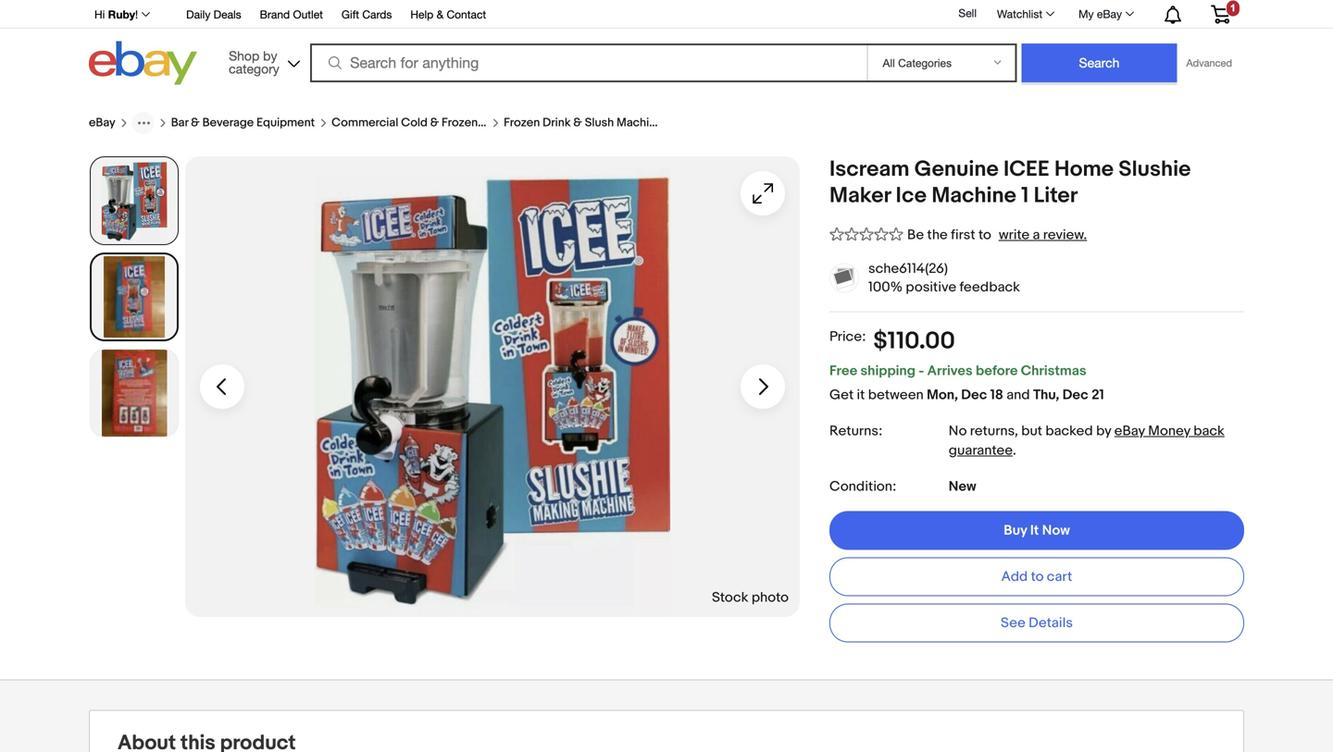 Task type: vqa. For each thing, say whether or not it's contained in the screenshot.
It on the right bottom
yes



Task type: locate. For each thing, give the bounding box(es) containing it.
1 left liter
[[1021, 183, 1029, 209]]

icee
[[1004, 156, 1050, 183]]

brand outlet
[[260, 8, 323, 21]]

iscream genuine icee home slushie maker ice machine 1 liter
[[830, 156, 1191, 209]]

1 up advanced
[[1230, 2, 1236, 14]]

by right shop
[[263, 48, 277, 63]]

add to cart
[[1001, 569, 1073, 586]]

ebay left bar
[[89, 116, 115, 130]]

liter
[[1034, 183, 1078, 209]]

ebay money back guarantee link
[[949, 423, 1225, 459]]

0 horizontal spatial 1
[[1021, 183, 1029, 209]]

shop by category
[[229, 48, 279, 76]]

write a review. link
[[999, 227, 1087, 244]]

dec left 18
[[961, 387, 987, 404]]

hi ruby !
[[94, 8, 138, 21]]

photo
[[752, 590, 789, 606]]

1 horizontal spatial beverage
[[481, 116, 532, 130]]

my ebay
[[1079, 7, 1122, 20]]

thu,
[[1033, 387, 1060, 404]]

frozen left drink
[[504, 116, 540, 130]]

1
[[1230, 2, 1236, 14], [1021, 183, 1029, 209]]

1 horizontal spatial stock photo image
[[185, 156, 800, 618]]

buy it now
[[1004, 523, 1070, 539]]

1 horizontal spatial 1
[[1230, 2, 1236, 14]]

1 frozen from the left
[[442, 116, 478, 130]]

drink
[[543, 116, 571, 130]]

it
[[857, 387, 865, 404]]

no returns, but backed by
[[949, 423, 1115, 440]]

see
[[1001, 615, 1026, 632]]

0 horizontal spatial frozen
[[442, 116, 478, 130]]

1 inside 1 link
[[1230, 2, 1236, 14]]

& right bar
[[191, 116, 200, 130]]

money
[[1148, 423, 1191, 440]]

beverage left drink
[[481, 116, 532, 130]]

backed
[[1046, 423, 1093, 440]]

slushie
[[1119, 156, 1191, 183]]

be the first to write the review. image
[[830, 224, 904, 244]]

by inside $110.00 main content
[[1096, 423, 1111, 440]]

frozen
[[442, 116, 478, 130], [504, 116, 540, 130]]

machine
[[932, 183, 1017, 209]]

1 vertical spatial 1
[[1021, 183, 1029, 209]]

2 frozen from the left
[[504, 116, 540, 130]]

&
[[437, 8, 444, 21], [191, 116, 200, 130], [430, 116, 439, 130], [574, 116, 582, 130]]

feedback
[[960, 279, 1020, 296]]

& inside account navigation
[[437, 8, 444, 21]]

the
[[927, 227, 948, 244]]

but
[[1022, 423, 1043, 440]]

1 horizontal spatial to
[[1031, 569, 1044, 586]]

machines
[[617, 116, 669, 130]]

by
[[263, 48, 277, 63], [1096, 423, 1111, 440]]

slush
[[585, 116, 614, 130]]

by right backed
[[1096, 423, 1111, 440]]

0 horizontal spatial by
[[263, 48, 277, 63]]

details
[[1029, 615, 1073, 632]]

price:
[[830, 329, 866, 345]]

1 vertical spatial to
[[1031, 569, 1044, 586]]

0 horizontal spatial to
[[979, 227, 992, 244]]

to right first
[[979, 227, 992, 244]]

cart
[[1047, 569, 1073, 586]]

0 horizontal spatial beverage
[[202, 116, 254, 130]]

see details
[[1001, 615, 1073, 632]]

1 horizontal spatial dec
[[1063, 387, 1089, 404]]

write
[[999, 227, 1030, 244]]

help & contact
[[411, 8, 486, 21]]

outlet
[[293, 8, 323, 21]]

& right help
[[437, 8, 444, 21]]

commercial cold & frozen beverage dispensers link
[[332, 116, 596, 130]]

stock photo image
[[185, 156, 800, 618], [91, 157, 178, 244]]

shop by category banner
[[84, 0, 1244, 90]]

bar & beverage equipment
[[171, 116, 315, 130]]

2 dec from the left
[[1063, 387, 1089, 404]]

ebay right 'my'
[[1097, 7, 1122, 20]]

1 horizontal spatial by
[[1096, 423, 1111, 440]]

ebay
[[1097, 7, 1122, 20], [89, 116, 115, 130], [1115, 423, 1145, 440]]

ebay for ebay money back guarantee
[[1115, 423, 1145, 440]]

!
[[135, 8, 138, 21]]

ebay inside ebay money back guarantee
[[1115, 423, 1145, 440]]

1 beverage from the left
[[202, 116, 254, 130]]

1 vertical spatial ebay
[[89, 116, 115, 130]]

contact
[[447, 8, 486, 21]]

to
[[979, 227, 992, 244], [1031, 569, 1044, 586]]

bar
[[171, 116, 188, 130]]

gift cards
[[342, 8, 392, 21]]

now
[[1042, 523, 1070, 539]]

2 beverage from the left
[[481, 116, 532, 130]]

advanced link
[[1177, 44, 1242, 81]]

0 vertical spatial ebay
[[1097, 7, 1122, 20]]

1 link
[[1200, 0, 1242, 27]]

stock photo button
[[185, 156, 800, 618]]

frozen right "cold"
[[442, 116, 478, 130]]

deals
[[214, 8, 241, 21]]

before
[[976, 363, 1018, 380]]

1 vertical spatial by
[[1096, 423, 1111, 440]]

to left cart
[[1031, 569, 1044, 586]]

-
[[919, 363, 924, 380]]

daily deals
[[186, 8, 241, 21]]

0 vertical spatial to
[[979, 227, 992, 244]]

sell
[[959, 7, 977, 20]]

dec left 21 at the right
[[1063, 387, 1089, 404]]

0 vertical spatial 1
[[1230, 2, 1236, 14]]

0 horizontal spatial stock photo image
[[91, 157, 178, 244]]

ebay money back guarantee
[[949, 423, 1225, 459]]

2 vertical spatial ebay
[[1115, 423, 1145, 440]]

brand outlet link
[[260, 5, 323, 25]]

my
[[1079, 7, 1094, 20]]

None submit
[[1022, 44, 1177, 82]]

0 horizontal spatial dec
[[961, 387, 987, 404]]

gift
[[342, 8, 359, 21]]

0 vertical spatial by
[[263, 48, 277, 63]]

beverage right bar
[[202, 116, 254, 130]]

free
[[830, 363, 858, 380]]

advanced
[[1187, 57, 1232, 69]]

1 horizontal spatial frozen
[[504, 116, 540, 130]]

ebay left money
[[1115, 423, 1145, 440]]

it
[[1030, 523, 1039, 539]]

ruby
[[108, 8, 135, 21]]

by inside shop by category
[[263, 48, 277, 63]]

to inside add to cart link
[[1031, 569, 1044, 586]]

sche6114 100% positive feedback image
[[831, 264, 858, 292]]



Task type: describe. For each thing, give the bounding box(es) containing it.
add to cart link
[[830, 558, 1244, 597]]

price: $110.00 free shipping - arrives before christmas get it between mon, dec 18 and thu, dec 21
[[830, 327, 1104, 404]]

stock photo
[[712, 590, 789, 606]]

guarantee
[[949, 443, 1013, 459]]

returns:
[[830, 423, 883, 440]]

bar & beverage equipment link
[[171, 116, 315, 130]]

$110.00
[[873, 327, 955, 356]]

Search for anything text field
[[313, 45, 863, 81]]

picture 1 of 2 image
[[92, 255, 177, 340]]

positive
[[906, 279, 957, 296]]

ice
[[896, 183, 927, 209]]

commercial cold & frozen beverage dispensers
[[332, 116, 596, 130]]

arrives
[[927, 363, 973, 380]]

100%
[[869, 279, 903, 296]]

add
[[1001, 569, 1028, 586]]

be the first to write a review.
[[907, 227, 1087, 244]]

first
[[951, 227, 976, 244]]

.
[[1013, 443, 1016, 459]]

brand
[[260, 8, 290, 21]]

condition:
[[830, 479, 897, 495]]

help & contact link
[[411, 5, 486, 25]]

a
[[1033, 227, 1040, 244]]

maker
[[830, 183, 891, 209]]

daily
[[186, 8, 211, 21]]

iscream
[[830, 156, 910, 183]]

1 dec from the left
[[961, 387, 987, 404]]

watchlist
[[997, 7, 1043, 20]]

sell link
[[950, 7, 985, 20]]

dispensers
[[535, 116, 596, 130]]

my ebay link
[[1069, 3, 1143, 25]]

watchlist link
[[987, 3, 1063, 25]]

between
[[868, 387, 924, 404]]

shop
[[229, 48, 259, 63]]

help
[[411, 8, 434, 21]]

cards
[[362, 8, 392, 21]]

buy
[[1004, 523, 1027, 539]]

get
[[830, 387, 854, 404]]

category
[[229, 61, 279, 76]]

sche6114(26) 100% positive feedback
[[869, 261, 1020, 296]]

hi
[[94, 8, 105, 21]]

review.
[[1043, 227, 1087, 244]]

no
[[949, 423, 967, 440]]

be
[[907, 227, 924, 244]]

commercial
[[332, 116, 398, 130]]

christmas
[[1021, 363, 1087, 380]]

shop by category button
[[220, 41, 304, 81]]

equipment
[[257, 116, 315, 130]]

buy it now link
[[830, 512, 1244, 550]]

none submit inside shop by category banner
[[1022, 44, 1177, 82]]

18
[[990, 387, 1004, 404]]

account navigation
[[84, 0, 1244, 29]]

back
[[1194, 423, 1225, 440]]

ebay for ebay
[[89, 116, 115, 130]]

mon,
[[927, 387, 958, 404]]

stock
[[712, 590, 749, 606]]

21
[[1092, 387, 1104, 404]]

sche6114(26)
[[869, 261, 948, 277]]

see details link
[[830, 604, 1244, 643]]

1 inside iscream genuine icee home slushie maker ice machine 1 liter
[[1021, 183, 1029, 209]]

home
[[1055, 156, 1114, 183]]

shipping
[[861, 363, 916, 380]]

genuine
[[915, 156, 999, 183]]

$110.00 main content
[[89, 90, 1244, 680]]

new
[[949, 479, 976, 495]]

picture 2 of 2 image
[[91, 350, 178, 437]]

gift cards link
[[342, 5, 392, 25]]

& right "cold"
[[430, 116, 439, 130]]

daily deals link
[[186, 5, 241, 25]]

ebay inside account navigation
[[1097, 7, 1122, 20]]

and
[[1007, 387, 1030, 404]]

& right drink
[[574, 116, 582, 130]]

returns,
[[970, 423, 1018, 440]]



